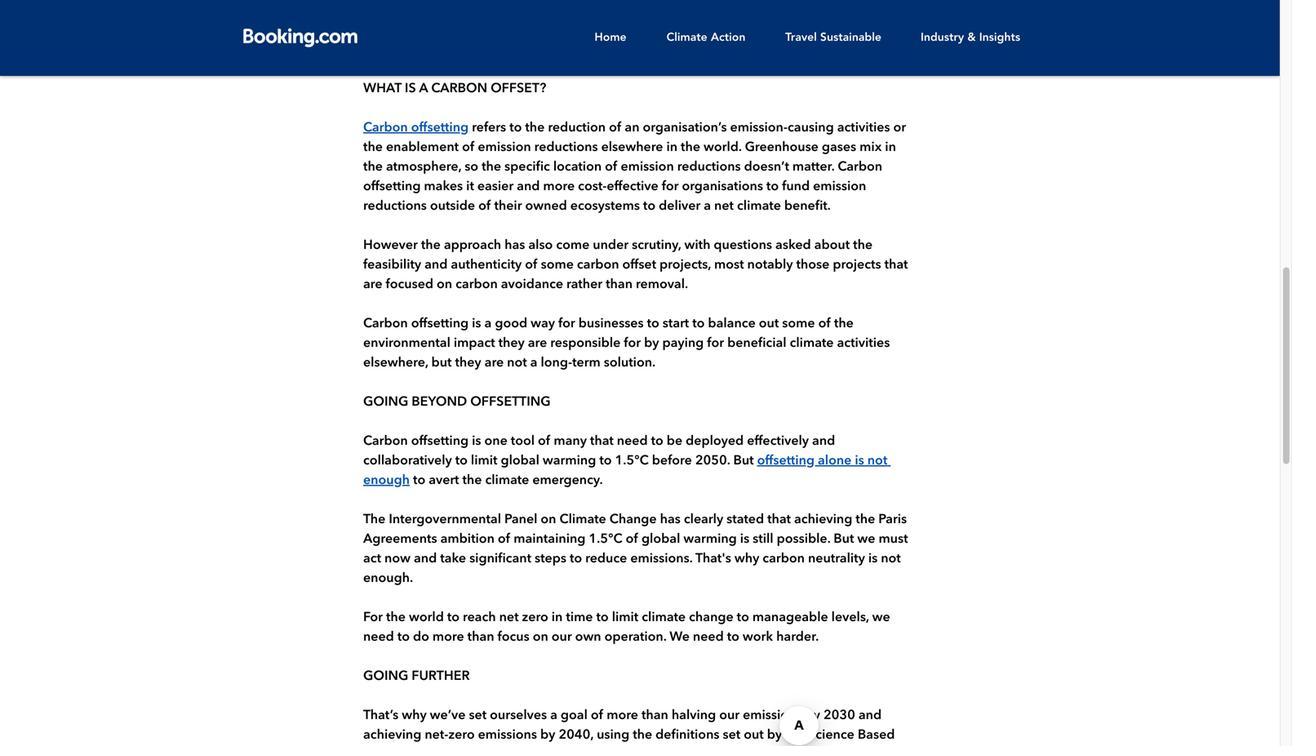 Task type: describe. For each thing, give the bounding box(es) containing it.
going for going beyond offsetting
[[363, 396, 409, 409]]

projects
[[833, 259, 882, 272]]

to avert the climate emergency.
[[410, 474, 603, 487]]

to right "time"
[[597, 612, 609, 625]]

2 vertical spatial emission
[[813, 180, 867, 193]]

approach
[[444, 239, 501, 252]]

climate inside the intergovernmental panel on climate change has clearly stated that achieving the paris agreements ambition of maintaining 1.5°c of global warming is still possible. but we must act now and take significant steps to reduce emissions. that's why carbon neutrality is not enough.
[[560, 514, 606, 527]]

benefit.
[[785, 200, 831, 213]]

organisations
[[682, 180, 763, 193]]

that's
[[363, 710, 399, 723]]

0 vertical spatial set
[[469, 710, 487, 723]]

we inside for the world to reach net zero in time to limit climate change to manageable levels, we need to do more than focus on our own operation. we need to work harder.
[[873, 612, 891, 625]]

offsetting for carbon offsetting is one tool of many that need to be deployed effectively and collaboratively to limit global warming to 1.5°c before 2050. but
[[411, 435, 469, 448]]

1 horizontal spatial in
[[667, 141, 678, 154]]

offsetting inside offsetting alone is not enough
[[757, 455, 815, 468]]

environmental
[[363, 337, 451, 350]]

that inside the intergovernmental panel on climate change has clearly stated that achieving the paris agreements ambition of maintaining 1.5°c of global warming is still possible. but we must act now and take significant steps to reduce emissions. that's why carbon neutrality is not enough.
[[768, 514, 791, 527]]

on inside for the world to reach net zero in time to limit climate change to manageable levels, we need to do more than focus on our own operation. we need to work harder.
[[533, 631, 549, 644]]

0 horizontal spatial reductions
[[363, 200, 427, 213]]

offsetting
[[471, 396, 551, 409]]

0 vertical spatial they
[[499, 337, 525, 350]]

than inside for the world to reach net zero in time to limit climate change to manageable levels, we need to do more than focus on our own operation. we need to work harder.
[[468, 631, 494, 644]]

climate action link
[[648, 19, 764, 56]]

net inside for the world to reach net zero in time to limit climate change to manageable levels, we need to do more than focus on our own operation. we need to work harder.
[[499, 612, 519, 625]]

organisation's
[[643, 122, 727, 135]]

change
[[610, 514, 657, 527]]

2050.
[[696, 455, 730, 468]]

1 horizontal spatial emissions
[[743, 710, 802, 723]]

also
[[529, 239, 553, 252]]

intergovernmental
[[389, 514, 501, 527]]

under
[[593, 239, 629, 252]]

what is a carbon offset?
[[363, 82, 547, 95]]

must
[[879, 533, 908, 546]]

the right 'avert'
[[463, 474, 482, 487]]

that inside however the approach has also come under scrutiny, with questions asked about the feasibility and authenticity of some carbon offset projects, most notably those projects that are focused on carbon avoidance rather than removal.
[[885, 259, 908, 272]]

activities inside the carbon offsetting is a good way for businesses to start to balance out some of the environmental impact they are responsible for by paying for beneficial climate activities elsewhere, but they are not a long-term solution.
[[837, 337, 890, 350]]

of inside carbon offsetting is one tool of many that need to be deployed effectively and collaboratively to limit global warming to 1.5°c before 2050. but
[[538, 435, 551, 448]]

rather
[[567, 278, 603, 291]]

the up specific
[[525, 122, 545, 135]]

offsetting inside refers to the reduction of an organisation's emission-causing activities or the enablement of emission reductions elsewhere in the world. greenhouse gases mix in the atmosphere, so the specific location of emission reductions doesn't matter. carbon offsetting makes it easier and more cost-effective for organisations to fund emission reductions outside of their owned ecosystems to deliver a net climate benefit.
[[363, 180, 421, 193]]

we've
[[430, 710, 466, 723]]

greenhouse
[[745, 141, 819, 154]]

carbon inside the intergovernmental panel on climate change has clearly stated that achieving the paris agreements ambition of maintaining 1.5°c of global warming is still possible. but we must act now and take significant steps to reduce emissions. that's why carbon neutrality is not enough.
[[763, 553, 805, 566]]

the inside the intergovernmental panel on climate change has clearly stated that achieving the paris agreements ambition of maintaining 1.5°c of global warming is still possible. but we must act now and take significant steps to reduce emissions. that's why carbon neutrality is not enough.
[[856, 514, 876, 527]]

net inside refers to the reduction of an organisation's emission-causing activities or the enablement of emission reductions elsewhere in the world. greenhouse gases mix in the atmosphere, so the specific location of emission reductions doesn't matter. carbon offsetting makes it easier and more cost-effective for organisations to fund emission reductions outside of their owned ecosystems to deliver a net climate benefit.
[[715, 200, 734, 213]]

limit inside carbon offsetting is one tool of many that need to be deployed effectively and collaboratively to limit global warming to 1.5°c before 2050. but
[[471, 455, 498, 468]]

home
[[595, 30, 627, 44]]

to left start
[[647, 318, 660, 331]]

location
[[554, 161, 602, 174]]

take
[[440, 553, 466, 566]]

carbon for carbon offsetting is one tool of many that need to be deployed effectively and collaboratively to limit global warming to 1.5°c before 2050. but
[[363, 435, 408, 448]]

is for a
[[472, 318, 481, 331]]

is for not
[[855, 455, 865, 468]]

or
[[894, 122, 907, 135]]

going further
[[363, 670, 470, 683]]

panel
[[505, 514, 538, 527]]

to left "do"
[[398, 631, 410, 644]]

way
[[531, 318, 555, 331]]

outside
[[430, 200, 475, 213]]

the down organisation's
[[681, 141, 701, 154]]

before
[[652, 455, 692, 468]]

to up 'avert'
[[455, 455, 468, 468]]

to up emergency.
[[600, 455, 612, 468]]

carbon for carbon offsetting
[[363, 122, 408, 135]]

by left the 2030
[[806, 710, 821, 723]]

most
[[714, 259, 744, 272]]

going for going further
[[363, 670, 409, 683]]

to inside the intergovernmental panel on climate change has clearly stated that achieving the paris agreements ambition of maintaining 1.5°c of global warming is still possible. but we must act now and take significant steps to reduce emissions. that's why carbon neutrality is not enough.
[[570, 553, 582, 566]]

0 horizontal spatial they
[[455, 357, 481, 370]]

and inside however the approach has also come under scrutiny, with questions asked about the feasibility and authenticity of some carbon offset projects, most notably those projects that are focused on carbon avoidance rather than removal.
[[425, 259, 448, 272]]

more inside the that's why we've set ourselves a goal of more than halving our emissions by 2030 and achieving net-zero emissions by 2040, using the definitions set out by the science base
[[607, 710, 639, 723]]

1 horizontal spatial carbon
[[577, 259, 619, 272]]

the inside the carbon offsetting is a good way for businesses to start to balance out some of the environmental impact they are responsible for by paying for beneficial climate activities elsewhere, but they are not a long-term solution.
[[834, 318, 854, 331]]

travel sustainable link
[[768, 19, 900, 56]]

to down doesn't
[[767, 180, 779, 193]]

beneficial
[[728, 337, 787, 350]]

by left 2040,
[[541, 729, 556, 742]]

is right neutrality
[[869, 553, 878, 566]]

work
[[743, 631, 773, 644]]

the left atmosphere,
[[363, 161, 383, 174]]

1 horizontal spatial climate
[[667, 30, 708, 44]]

balance
[[708, 318, 756, 331]]

has inside however the approach has also come under scrutiny, with questions asked about the feasibility and authenticity of some carbon offset projects, most notably those projects that are focused on carbon avoidance rather than removal.
[[505, 239, 525, 252]]

to down effective
[[643, 200, 656, 213]]

of inside the that's why we've set ourselves a goal of more than halving our emissions by 2030 and achieving net-zero emissions by 2040, using the definitions set out by the science base
[[591, 710, 604, 723]]

enough.
[[363, 572, 413, 585]]

an
[[625, 122, 640, 135]]

in inside for the world to reach net zero in time to limit climate change to manageable levels, we need to do more than focus on our own operation. we need to work harder.
[[552, 612, 563, 625]]

change
[[689, 612, 734, 625]]

but inside carbon offsetting is one tool of many that need to be deployed effectively and collaboratively to limit global warming to 1.5°c before 2050. but
[[734, 455, 754, 468]]

limit inside for the world to reach net zero in time to limit climate change to manageable levels, we need to do more than focus on our own operation. we need to work harder.
[[612, 612, 639, 625]]

for the world to reach net zero in time to limit climate change to manageable levels, we need to do more than focus on our own operation. we need to work harder.
[[363, 612, 894, 644]]

is for one
[[472, 435, 481, 448]]

collaboratively
[[363, 455, 452, 468]]

emissions.
[[631, 553, 693, 566]]

industry
[[921, 30, 964, 44]]

matter.
[[793, 161, 835, 174]]

enablement
[[386, 141, 459, 154]]

avert
[[429, 474, 459, 487]]

questions
[[714, 239, 773, 252]]

0 horizontal spatial carbon
[[456, 278, 498, 291]]

to left work
[[727, 631, 740, 644]]

of up so
[[462, 141, 475, 154]]

enough
[[363, 474, 410, 487]]

by inside the carbon offsetting is a good way for businesses to start to balance out some of the environmental impact they are responsible for by paying for beneficial climate activities elsewhere, but they are not a long-term solution.
[[644, 337, 659, 350]]

than inside however the approach has also come under scrutiny, with questions asked about the feasibility and authenticity of some carbon offset projects, most notably those projects that are focused on carbon avoidance rather than removal.
[[606, 278, 633, 291]]

feasibility
[[363, 259, 421, 272]]

2 horizontal spatial reductions
[[678, 161, 741, 174]]

by left the science
[[767, 729, 782, 742]]

1 vertical spatial emission
[[621, 161, 674, 174]]

global inside the intergovernmental panel on climate change has clearly stated that achieving the paris agreements ambition of maintaining 1.5°c of global warming is still possible. but we must act now and take significant steps to reduce emissions. that's why carbon neutrality is not enough.
[[642, 533, 681, 546]]

1 horizontal spatial are
[[485, 357, 504, 370]]

zero inside the that's why we've set ourselves a goal of more than halving our emissions by 2030 and achieving net-zero emissions by 2040, using the definitions set out by the science base
[[449, 729, 475, 742]]

ambition
[[441, 533, 495, 546]]

more inside for the world to reach net zero in time to limit climate change to manageable levels, we need to do more than focus on our own operation. we need to work harder.
[[433, 631, 464, 644]]

and inside the intergovernmental panel on climate change has clearly stated that achieving the paris agreements ambition of maintaining 1.5°c of global warming is still possible. but we must act now and take significant steps to reduce emissions. that's why carbon neutrality is not enough.
[[414, 553, 437, 566]]

the up projects
[[853, 239, 873, 252]]

1 vertical spatial set
[[723, 729, 741, 742]]

their
[[494, 200, 522, 213]]

focused
[[386, 278, 434, 291]]

to left be
[[651, 435, 664, 448]]

cost-
[[578, 180, 607, 193]]

maintaining
[[514, 533, 586, 546]]

be
[[667, 435, 683, 448]]

that inside carbon offsetting is one tool of many that need to be deployed effectively and collaboratively to limit global warming to 1.5°c before 2050. but
[[590, 435, 614, 448]]

about
[[815, 239, 850, 252]]

carbon inside refers to the reduction of an organisation's emission-causing activities or the enablement of emission reductions elsewhere in the world. greenhouse gases mix in the atmosphere, so the specific location of emission reductions doesn't matter. carbon offsetting makes it easier and more cost-effective for organisations to fund emission reductions outside of their owned ecosystems to deliver a net climate benefit.
[[838, 161, 883, 174]]

for inside refers to the reduction of an organisation's emission-causing activities or the enablement of emission reductions elsewhere in the world. greenhouse gases mix in the atmosphere, so the specific location of emission reductions doesn't matter. carbon offsetting makes it easier and more cost-effective for organisations to fund emission reductions outside of their owned ecosystems to deliver a net climate benefit.
[[662, 180, 679, 193]]

climate inside refers to the reduction of an organisation's emission-causing activities or the enablement of emission reductions elsewhere in the world. greenhouse gases mix in the atmosphere, so the specific location of emission reductions doesn't matter. carbon offsetting makes it easier and more cost-effective for organisations to fund emission reductions outside of their owned ecosystems to deliver a net climate benefit.
[[737, 200, 781, 213]]

mix
[[860, 141, 882, 154]]

global inside carbon offsetting is one tool of many that need to be deployed effectively and collaboratively to limit global warming to 1.5°c before 2050. but
[[501, 455, 540, 468]]

0 vertical spatial emission
[[478, 141, 531, 154]]

using
[[597, 729, 630, 742]]

the right the however
[[421, 239, 441, 252]]

we
[[670, 631, 690, 644]]

0 horizontal spatial need
[[363, 631, 394, 644]]

to up work
[[737, 612, 750, 625]]

reach
[[463, 612, 496, 625]]

action
[[711, 30, 746, 44]]

going beyond offsetting
[[363, 396, 551, 409]]

the right using
[[633, 729, 653, 742]]

1 horizontal spatial reductions
[[535, 141, 598, 154]]

carbon offsetting link
[[363, 122, 469, 135]]

warming inside carbon offsetting is one tool of many that need to be deployed effectively and collaboratively to limit global warming to 1.5°c before 2050. but
[[543, 455, 596, 468]]

carbon for carbon offsetting is a good way for businesses to start to balance out some of the environmental impact they are responsible for by paying for beneficial climate activities elsewhere, but they are not a long-term solution.
[[363, 318, 408, 331]]

out inside the that's why we've set ourselves a goal of more than halving our emissions by 2030 and achieving net-zero emissions by 2040, using the definitions set out by the science base
[[744, 729, 764, 742]]

it
[[466, 180, 474, 193]]

the right so
[[482, 161, 501, 174]]

those
[[797, 259, 830, 272]]

world
[[409, 612, 444, 625]]

sustainable
[[821, 30, 882, 44]]

removal.
[[636, 278, 689, 291]]

achieving inside the that's why we've set ourselves a goal of more than halving our emissions by 2030 and achieving net-zero emissions by 2040, using the definitions set out by the science base
[[363, 729, 422, 742]]

authenticity
[[451, 259, 522, 272]]

to left reach
[[447, 612, 460, 625]]

neutrality
[[808, 553, 865, 566]]

on inside the intergovernmental panel on climate change has clearly stated that achieving the paris agreements ambition of maintaining 1.5°c of global warming is still possible. but we must act now and take significant steps to reduce emissions. that's why carbon neutrality is not enough.
[[541, 514, 557, 527]]

definitions
[[656, 729, 720, 742]]

of up cost-
[[605, 161, 618, 174]]

tool
[[511, 435, 535, 448]]

a inside the that's why we've set ourselves a goal of more than halving our emissions by 2030 and achieving net-zero emissions by 2040, using the definitions set out by the science base
[[550, 710, 558, 723]]

2 horizontal spatial need
[[693, 631, 724, 644]]

we inside the intergovernmental panel on climate change has clearly stated that achieving the paris agreements ambition of maintaining 1.5°c of global warming is still possible. but we must act now and take significant steps to reduce emissions. that's why carbon neutrality is not enough.
[[858, 533, 876, 546]]

that's
[[696, 553, 732, 566]]

asked
[[776, 239, 811, 252]]

on inside however the approach has also come under scrutiny, with questions asked about the feasibility and authenticity of some carbon offset projects, most notably those projects that are focused on carbon avoidance rather than removal.
[[437, 278, 452, 291]]

time
[[566, 612, 593, 625]]

some inside however the approach has also come under scrutiny, with questions asked about the feasibility and authenticity of some carbon offset projects, most notably those projects that are focused on carbon avoidance rather than removal.
[[541, 259, 574, 272]]

what
[[363, 82, 402, 95]]

one
[[485, 435, 508, 448]]

for up solution.
[[624, 337, 641, 350]]

to right start
[[693, 318, 705, 331]]

warming inside the intergovernmental panel on climate change has clearly stated that achieving the paris agreements ambition of maintaining 1.5°c of global warming is still possible. but we must act now and take significant steps to reduce emissions. that's why carbon neutrality is not enough.
[[684, 533, 737, 546]]

a left 'good'
[[485, 318, 492, 331]]

1 vertical spatial are
[[528, 337, 547, 350]]

fund
[[782, 180, 810, 193]]

for right way
[[559, 318, 575, 331]]

1 vertical spatial emissions
[[478, 729, 537, 742]]

now
[[385, 553, 411, 566]]

achieving inside the intergovernmental panel on climate change has clearly stated that achieving the paris agreements ambition of maintaining 1.5°c of global warming is still possible. but we must act now and take significant steps to reduce emissions. that's why carbon neutrality is not enough.
[[795, 514, 853, 527]]

operation.
[[605, 631, 667, 644]]

net-
[[425, 729, 449, 742]]

the inside for the world to reach net zero in time to limit climate change to manageable levels, we need to do more than focus on our own operation. we need to work harder.
[[386, 612, 406, 625]]

beyond
[[412, 396, 467, 409]]

of down easier
[[479, 200, 491, 213]]

paris
[[879, 514, 907, 527]]

specific
[[505, 161, 550, 174]]



Task type: vqa. For each thing, say whether or not it's contained in the screenshot.
'planet' in the bottom right of the page
no



Task type: locate. For each thing, give the bounding box(es) containing it.
emission up effective
[[621, 161, 674, 174]]

climate inside the carbon offsetting is a good way for businesses to start to balance out some of the environmental impact they are responsible for by paying for beneficial climate activities elsewhere, but they are not a long-term solution.
[[790, 337, 834, 350]]

0 vertical spatial our
[[552, 631, 572, 644]]

2 vertical spatial more
[[607, 710, 639, 723]]

2 vertical spatial than
[[642, 710, 669, 723]]

businesses
[[579, 318, 644, 331]]

offsetting inside the carbon offsetting is a good way for businesses to start to balance out some of the environmental impact they are responsible for by paying for beneficial climate activities elsewhere, but they are not a long-term solution.
[[411, 318, 469, 331]]

1 horizontal spatial has
[[660, 514, 681, 527]]

of left an
[[609, 122, 622, 135]]

but up neutrality
[[834, 533, 854, 546]]

why down still
[[735, 553, 760, 566]]

achieving
[[795, 514, 853, 527], [363, 729, 422, 742]]

doesn't
[[744, 161, 790, 174]]

0 vertical spatial than
[[606, 278, 633, 291]]

industry & insights
[[921, 30, 1021, 44]]

of up significant
[[498, 533, 511, 546]]

and right the 2030
[[859, 710, 882, 723]]

1 going from the top
[[363, 396, 409, 409]]

more up owned
[[543, 180, 575, 193]]

1 horizontal spatial set
[[723, 729, 741, 742]]

still
[[753, 533, 774, 546]]

the
[[363, 514, 386, 527]]

out up beneficial at the top of page
[[759, 318, 779, 331]]

0 vertical spatial we
[[858, 533, 876, 546]]

in right the mix
[[885, 141, 897, 154]]

2 horizontal spatial carbon
[[763, 553, 805, 566]]

net up focus
[[499, 612, 519, 625]]

we left must on the bottom
[[858, 533, 876, 546]]

and left take
[[414, 553, 437, 566]]

more up using
[[607, 710, 639, 723]]

reductions
[[535, 141, 598, 154], [678, 161, 741, 174], [363, 200, 427, 213]]

has inside the intergovernmental panel on climate change has clearly stated that achieving the paris agreements ambition of maintaining 1.5°c of global warming is still possible. but we must act now and take significant steps to reduce emissions. that's why carbon neutrality is not enough.
[[660, 514, 681, 527]]

effective
[[607, 180, 659, 193]]

is inside offsetting alone is not enough
[[855, 455, 865, 468]]

our inside the that's why we've set ourselves a goal of more than halving our emissions by 2030 and achieving net-zero emissions by 2040, using the definitions set out by the science base
[[720, 710, 740, 723]]

0 vertical spatial emissions
[[743, 710, 802, 723]]

need down change
[[693, 631, 724, 644]]

1 vertical spatial than
[[468, 631, 494, 644]]

offsetting for carbon offsetting is a good way for businesses to start to balance out some of the environmental impact they are responsible for by paying for beneficial climate activities elsewhere, but they are not a long-term solution.
[[411, 318, 469, 331]]

but inside the intergovernmental panel on climate change has clearly stated that achieving the paris agreements ambition of maintaining 1.5°c of global warming is still possible. but we must act now and take significant steps to reduce emissions. that's why carbon neutrality is not enough.
[[834, 533, 854, 546]]

carbon inside the carbon offsetting is a good way for businesses to start to balance out some of the environmental impact they are responsible for by paying for beneficial climate activities elsewhere, but they are not a long-term solution.
[[363, 318, 408, 331]]

further
[[412, 670, 470, 683]]

elsewhere
[[601, 141, 663, 154]]

0 vertical spatial has
[[505, 239, 525, 252]]

are inside however the approach has also come under scrutiny, with questions asked about the feasibility and authenticity of some carbon offset projects, most notably those projects that are focused on carbon avoidance rather than removal.
[[363, 278, 383, 291]]

emission down the matter.
[[813, 180, 867, 193]]

0 horizontal spatial that
[[590, 435, 614, 448]]

carbon up collaboratively
[[363, 435, 408, 448]]

1 vertical spatial zero
[[449, 729, 475, 742]]

carbon down "authenticity"
[[456, 278, 498, 291]]

reductions down the reduction at top
[[535, 141, 598, 154]]

than down reach
[[468, 631, 494, 644]]

out right definitions
[[744, 729, 764, 742]]

agreements
[[363, 533, 437, 546]]

elsewhere,
[[363, 357, 428, 370]]

has left also
[[505, 239, 525, 252]]

0 horizontal spatial warming
[[543, 455, 596, 468]]

going up that's
[[363, 670, 409, 683]]

projects,
[[660, 259, 711, 272]]

need up offsetting alone is not enough link
[[617, 435, 648, 448]]

0 vertical spatial climate
[[667, 30, 708, 44]]

however
[[363, 239, 418, 252]]

limit up operation.
[[612, 612, 639, 625]]

0 horizontal spatial are
[[363, 278, 383, 291]]

1 horizontal spatial some
[[783, 318, 815, 331]]

2 horizontal spatial are
[[528, 337, 547, 350]]

1 vertical spatial more
[[433, 631, 464, 644]]

1 vertical spatial on
[[541, 514, 557, 527]]

1.5°c inside carbon offsetting is one tool of many that need to be deployed effectively and collaboratively to limit global warming to 1.5°c before 2050. but
[[615, 455, 649, 468]]

but right 2050.
[[734, 455, 754, 468]]

of inside however the approach has also come under scrutiny, with questions asked about the feasibility and authenticity of some carbon offset projects, most notably those projects that are focused on carbon avoidance rather than removal.
[[525, 259, 538, 272]]

out inside the carbon offsetting is a good way for businesses to start to balance out some of the environmental impact they are responsible for by paying for beneficial climate activities elsewhere, but they are not a long-term solution.
[[759, 318, 779, 331]]

our inside for the world to reach net zero in time to limit climate change to manageable levels, we need to do more than focus on our own operation. we need to work harder.
[[552, 631, 572, 644]]

0 horizontal spatial why
[[402, 710, 427, 723]]

climate down one
[[485, 474, 529, 487]]

set right we've
[[469, 710, 487, 723]]

the left the science
[[786, 729, 805, 742]]

activities up the mix
[[838, 122, 891, 135]]

0 horizontal spatial set
[[469, 710, 487, 723]]

booking_com_logotype_aug2020_white.png image
[[240, 24, 364, 48]]

1 horizontal spatial need
[[617, 435, 648, 448]]

refers to the reduction of an organisation's emission-causing activities or the enablement of emission reductions elsewhere in the world. greenhouse gases mix in the atmosphere, so the specific location of emission reductions doesn't matter. carbon offsetting makes it easier and more cost-effective for organisations to fund emission reductions outside of their owned ecosystems to deliver a net climate benefit.
[[363, 122, 910, 213]]

is inside carbon offsetting is one tool of many that need to be deployed effectively and collaboratively to limit global warming to 1.5°c before 2050. but
[[472, 435, 481, 448]]

the intergovernmental panel on climate change has clearly stated that achieving the paris agreements ambition of maintaining 1.5°c of global warming is still possible. but we must act now and take significant steps to reduce emissions. that's why carbon neutrality is not enough.
[[363, 514, 912, 585]]

1 vertical spatial 1.5°c
[[589, 533, 623, 546]]

own
[[575, 631, 602, 644]]

1 horizontal spatial limit
[[612, 612, 639, 625]]

has left the clearly on the bottom right
[[660, 514, 681, 527]]

1 vertical spatial but
[[834, 533, 854, 546]]

2040,
[[559, 729, 594, 742]]

0 horizontal spatial our
[[552, 631, 572, 644]]

carbon
[[363, 122, 408, 135], [838, 161, 883, 174], [363, 318, 408, 331], [363, 435, 408, 448]]

2 vertical spatial on
[[533, 631, 549, 644]]

a left goal
[[550, 710, 558, 723]]

a inside refers to the reduction of an organisation's emission-causing activities or the enablement of emission reductions elsewhere in the world. greenhouse gases mix in the atmosphere, so the specific location of emission reductions doesn't matter. carbon offsetting makes it easier and more cost-effective for organisations to fund emission reductions outside of their owned ecosystems to deliver a net climate benefit.
[[704, 200, 711, 213]]

1 activities from the top
[[838, 122, 891, 135]]

but
[[432, 357, 452, 370]]

is left still
[[740, 533, 750, 546]]

and inside carbon offsetting is one tool of many that need to be deployed effectively and collaboratively to limit global warming to 1.5°c before 2050. but
[[813, 435, 836, 448]]

0 vertical spatial reductions
[[535, 141, 598, 154]]

offsetting inside carbon offsetting is one tool of many that need to be deployed effectively and collaboratively to limit global warming to 1.5°c before 2050. but
[[411, 435, 469, 448]]

emissions
[[743, 710, 802, 723], [478, 729, 537, 742]]

out
[[759, 318, 779, 331], [744, 729, 764, 742]]

2 horizontal spatial emission
[[813, 180, 867, 193]]

1 vertical spatial some
[[783, 318, 815, 331]]

in down organisation's
[[667, 141, 678, 154]]

1 horizontal spatial zero
[[522, 612, 549, 625]]

not left long-
[[507, 357, 527, 370]]

limit
[[471, 455, 498, 468], [612, 612, 639, 625]]

0 vertical spatial limit
[[471, 455, 498, 468]]

activities inside refers to the reduction of an organisation's emission-causing activities or the enablement of emission reductions elsewhere in the world. greenhouse gases mix in the atmosphere, so the specific location of emission reductions doesn't matter. carbon offsetting makes it easier and more cost-effective for organisations to fund emission reductions outside of their owned ecosystems to deliver a net climate benefit.
[[838, 122, 891, 135]]

science
[[808, 729, 855, 742]]

causing
[[788, 122, 834, 135]]

and inside the that's why we've set ourselves a goal of more than halving our emissions by 2030 and achieving net-zero emissions by 2040, using the definitions set out by the science base
[[859, 710, 882, 723]]

for up deliver
[[662, 180, 679, 193]]

achieving up possible. at the right bottom of the page
[[795, 514, 853, 527]]

offsetting up environmental
[[411, 318, 469, 331]]

not inside the carbon offsetting is a good way for businesses to start to balance out some of the environmental impact they are responsible for by paying for beneficial climate activities elsewhere, but they are not a long-term solution.
[[507, 357, 527, 370]]

climate
[[667, 30, 708, 44], [560, 514, 606, 527]]

0 horizontal spatial in
[[552, 612, 563, 625]]

more inside refers to the reduction of an organisation's emission-causing activities or the enablement of emission reductions elsewhere in the world. greenhouse gases mix in the atmosphere, so the specific location of emission reductions doesn't matter. carbon offsetting makes it easier and more cost-effective for organisations to fund emission reductions outside of their owned ecosystems to deliver a net climate benefit.
[[543, 180, 575, 193]]

2030
[[824, 710, 856, 723]]

for down balance
[[707, 337, 724, 350]]

warming
[[543, 455, 596, 468], [684, 533, 737, 546]]

climate right beneficial at the top of page
[[790, 337, 834, 350]]

1 horizontal spatial global
[[642, 533, 681, 546]]

to right refers
[[510, 122, 522, 135]]

2 vertical spatial carbon
[[763, 553, 805, 566]]

1 vertical spatial going
[[363, 670, 409, 683]]

some up beneficial at the top of page
[[783, 318, 815, 331]]

carbon
[[431, 82, 488, 95]]

in
[[667, 141, 678, 154], [885, 141, 897, 154], [552, 612, 563, 625]]

not inside offsetting alone is not enough
[[868, 455, 888, 468]]

insights
[[980, 30, 1021, 44]]

impact
[[454, 337, 495, 350]]

1 horizontal spatial more
[[543, 180, 575, 193]]

manageable
[[753, 612, 829, 625]]

warming up that's
[[684, 533, 737, 546]]

paying
[[663, 337, 704, 350]]

achieving down that's
[[363, 729, 422, 742]]

zero up focus
[[522, 612, 549, 625]]

climate
[[737, 200, 781, 213], [790, 337, 834, 350], [485, 474, 529, 487], [642, 612, 686, 625]]

0 vertical spatial going
[[363, 396, 409, 409]]

0 horizontal spatial global
[[501, 455, 540, 468]]

1 vertical spatial climate
[[560, 514, 606, 527]]

1 vertical spatial activities
[[837, 337, 890, 350]]

0 horizontal spatial limit
[[471, 455, 498, 468]]

1 vertical spatial carbon
[[456, 278, 498, 291]]

0 vertical spatial global
[[501, 455, 540, 468]]

travel
[[786, 30, 817, 44]]

of down change at the bottom
[[626, 533, 639, 546]]

offsetting alone is not enough link
[[363, 455, 891, 487]]

1 horizontal spatial warming
[[684, 533, 737, 546]]

0 vertical spatial but
[[734, 455, 754, 468]]

are down impact
[[485, 357, 504, 370]]

1 horizontal spatial that
[[768, 514, 791, 527]]

emissions down the ourselves
[[478, 729, 537, 742]]

is up impact
[[472, 318, 481, 331]]

1.5°c up reduce
[[589, 533, 623, 546]]

0 vertical spatial warming
[[543, 455, 596, 468]]

climate up maintaining
[[560, 514, 606, 527]]

carbon offsetting is one tool of many that need to be deployed effectively and collaboratively to limit global warming to 1.5°c before 2050. but
[[363, 435, 839, 468]]

0 vertical spatial 1.5°c
[[615, 455, 649, 468]]

they down impact
[[455, 357, 481, 370]]

and inside refers to the reduction of an organisation's emission-causing activities or the enablement of emission reductions elsewhere in the world. greenhouse gases mix in the atmosphere, so the specific location of emission reductions doesn't matter. carbon offsetting makes it easier and more cost-effective for organisations to fund emission reductions outside of their owned ecosystems to deliver a net climate benefit.
[[517, 180, 540, 193]]

2 vertical spatial reductions
[[363, 200, 427, 213]]

possible.
[[777, 533, 831, 546]]

to down collaboratively
[[413, 474, 426, 487]]

owned
[[525, 200, 567, 213]]

why
[[735, 553, 760, 566], [402, 710, 427, 723]]

1 horizontal spatial emission
[[621, 161, 674, 174]]

1 vertical spatial not
[[868, 455, 888, 468]]

the down carbon offsetting 'link'
[[363, 141, 383, 154]]

1 horizontal spatial achieving
[[795, 514, 853, 527]]

a
[[419, 82, 428, 95]]

0 vertical spatial why
[[735, 553, 760, 566]]

carbon inside carbon offsetting is one tool of many that need to be deployed effectively and collaboratively to limit global warming to 1.5°c before 2050. but
[[363, 435, 408, 448]]

0 horizontal spatial net
[[499, 612, 519, 625]]

some inside the carbon offsetting is a good way for businesses to start to balance out some of the environmental impact they are responsible for by paying for beneficial climate activities elsewhere, but they are not a long-term solution.
[[783, 318, 815, 331]]

and
[[517, 180, 540, 193], [425, 259, 448, 272], [813, 435, 836, 448], [414, 553, 437, 566], [859, 710, 882, 723]]

set
[[469, 710, 487, 723], [723, 729, 741, 742]]

of inside the carbon offsetting is a good way for businesses to start to balance out some of the environmental impact they are responsible for by paying for beneficial climate activities elsewhere, but they are not a long-term solution.
[[819, 318, 831, 331]]

limit down one
[[471, 455, 498, 468]]

need inside carbon offsetting is one tool of many that need to be deployed effectively and collaboratively to limit global warming to 1.5°c before 2050. but
[[617, 435, 648, 448]]

the down projects
[[834, 318, 854, 331]]

0 horizontal spatial some
[[541, 259, 574, 272]]

makes
[[424, 180, 463, 193]]

is right alone
[[855, 455, 865, 468]]

carbon offsetting is a good way for businesses to start to balance out some of the environmental impact they are responsible for by paying for beneficial climate activities elsewhere, but they are not a long-term solution.
[[363, 318, 894, 370]]

is left one
[[472, 435, 481, 448]]

0 horizontal spatial emissions
[[478, 729, 537, 742]]

1.5°c inside the intergovernmental panel on climate change has clearly stated that achieving the paris agreements ambition of maintaining 1.5°c of global warming is still possible. but we must act now and take significant steps to reduce emissions. that's why carbon neutrality is not enough.
[[589, 533, 623, 546]]

reductions up the however
[[363, 200, 427, 213]]

focus
[[498, 631, 530, 644]]

0 horizontal spatial zero
[[449, 729, 475, 742]]

climate inside for the world to reach net zero in time to limit climate change to manageable levels, we need to do more than focus on our own operation. we need to work harder.
[[642, 612, 686, 625]]

0 vertical spatial activities
[[838, 122, 891, 135]]

0 vertical spatial out
[[759, 318, 779, 331]]

travel sustainable
[[786, 30, 882, 44]]

1 horizontal spatial net
[[715, 200, 734, 213]]

for
[[662, 180, 679, 193], [559, 318, 575, 331], [624, 337, 641, 350], [707, 337, 724, 350]]

deliver
[[659, 200, 701, 213]]

2 vertical spatial not
[[881, 553, 901, 566]]

need down "for"
[[363, 631, 394, 644]]

with
[[685, 239, 711, 252]]

0 vertical spatial carbon
[[577, 259, 619, 272]]

we right levels,
[[873, 612, 891, 625]]

warming down many
[[543, 455, 596, 468]]

0 vertical spatial some
[[541, 259, 574, 272]]

1.5°c left before
[[615, 455, 649, 468]]

0 vertical spatial not
[[507, 357, 527, 370]]

long-
[[541, 357, 572, 370]]

they
[[499, 337, 525, 350], [455, 357, 481, 370]]

2 activities from the top
[[837, 337, 890, 350]]

why inside the intergovernmental panel on climate change has clearly stated that achieving the paris agreements ambition of maintaining 1.5°c of global warming is still possible. but we must act now and take significant steps to reduce emissions. that's why carbon neutrality is not enough.
[[735, 553, 760, 566]]

0 vertical spatial more
[[543, 180, 575, 193]]

on right focused
[[437, 278, 452, 291]]

carbon offsetting
[[363, 122, 469, 135]]

going down the elsewhere,
[[363, 396, 409, 409]]

0 horizontal spatial than
[[468, 631, 494, 644]]

world.
[[704, 141, 742, 154]]

are down way
[[528, 337, 547, 350]]

0 vertical spatial are
[[363, 278, 383, 291]]

0 vertical spatial that
[[885, 259, 908, 272]]

1 vertical spatial our
[[720, 710, 740, 723]]

emission down refers
[[478, 141, 531, 154]]

1 vertical spatial limit
[[612, 612, 639, 625]]

zero inside for the world to reach net zero in time to limit climate change to manageable levels, we need to do more than focus on our own operation. we need to work harder.
[[522, 612, 549, 625]]

1 vertical spatial why
[[402, 710, 427, 723]]

act
[[363, 553, 381, 566]]

clearly
[[684, 514, 724, 527]]

our down "time"
[[552, 631, 572, 644]]

a left long-
[[531, 357, 538, 370]]

not inside the intergovernmental panel on climate change has clearly stated that achieving the paris agreements ambition of maintaining 1.5°c of global warming is still possible. but we must act now and take significant steps to reduce emissions. that's why carbon neutrality is not enough.
[[881, 553, 901, 566]]

offset
[[623, 259, 657, 272]]

ourselves
[[490, 710, 547, 723]]

of right tool
[[538, 435, 551, 448]]

offsetting alone is not enough
[[363, 455, 891, 487]]

climate up we
[[642, 612, 686, 625]]

global
[[501, 455, 540, 468], [642, 533, 681, 546]]

some
[[541, 259, 574, 272], [783, 318, 815, 331]]

goal
[[561, 710, 588, 723]]

why inside the that's why we've set ourselves a goal of more than halving our emissions by 2030 and achieving net-zero emissions by 2040, using the definitions set out by the science base
[[402, 710, 427, 723]]

offsetting
[[411, 122, 469, 135], [363, 180, 421, 193], [411, 318, 469, 331], [411, 435, 469, 448], [757, 455, 815, 468]]

are down feasibility
[[363, 278, 383, 291]]

is inside the carbon offsetting is a good way for businesses to start to balance out some of the environmental impact they are responsible for by paying for beneficial climate activities elsewhere, but they are not a long-term solution.
[[472, 318, 481, 331]]

in left "time"
[[552, 612, 563, 625]]

0 horizontal spatial emission
[[478, 141, 531, 154]]

harder.
[[777, 631, 819, 644]]

atmosphere,
[[386, 161, 462, 174]]

halving
[[672, 710, 716, 723]]

1 vertical spatial we
[[873, 612, 891, 625]]

emission-
[[730, 122, 788, 135]]

2 horizontal spatial that
[[885, 259, 908, 272]]

come
[[556, 239, 590, 252]]

carbon down under
[[577, 259, 619, 272]]

carbon down what
[[363, 122, 408, 135]]

that right projects
[[885, 259, 908, 272]]

climate action
[[667, 30, 746, 44]]

2 horizontal spatial than
[[642, 710, 669, 723]]

1 vertical spatial global
[[642, 533, 681, 546]]

&
[[968, 30, 976, 44]]

0 vertical spatial achieving
[[795, 514, 853, 527]]

the right "for"
[[386, 612, 406, 625]]

1 vertical spatial out
[[744, 729, 764, 742]]

scrutiny,
[[632, 239, 681, 252]]

1 horizontal spatial why
[[735, 553, 760, 566]]

0 horizontal spatial but
[[734, 455, 754, 468]]

climate left action
[[667, 30, 708, 44]]

1 horizontal spatial than
[[606, 278, 633, 291]]

carbon
[[577, 259, 619, 272], [456, 278, 498, 291], [763, 553, 805, 566]]

2 vertical spatial that
[[768, 514, 791, 527]]

that up still
[[768, 514, 791, 527]]

not
[[507, 357, 527, 370], [868, 455, 888, 468], [881, 553, 901, 566]]

start
[[663, 318, 689, 331]]

2 horizontal spatial in
[[885, 141, 897, 154]]

2 going from the top
[[363, 670, 409, 683]]

the left paris
[[856, 514, 876, 527]]

offsetting for carbon offsetting
[[411, 122, 469, 135]]

than inside the that's why we've set ourselves a goal of more than halving our emissions by 2030 and achieving net-zero emissions by 2040, using the definitions set out by the science base
[[642, 710, 669, 723]]

easier
[[478, 180, 514, 193]]

of down those
[[819, 318, 831, 331]]

1 vertical spatial that
[[590, 435, 614, 448]]

1 vertical spatial achieving
[[363, 729, 422, 742]]

avoidance
[[501, 278, 563, 291]]

global down tool
[[501, 455, 540, 468]]

global up emissions.
[[642, 533, 681, 546]]

0 horizontal spatial climate
[[560, 514, 606, 527]]



